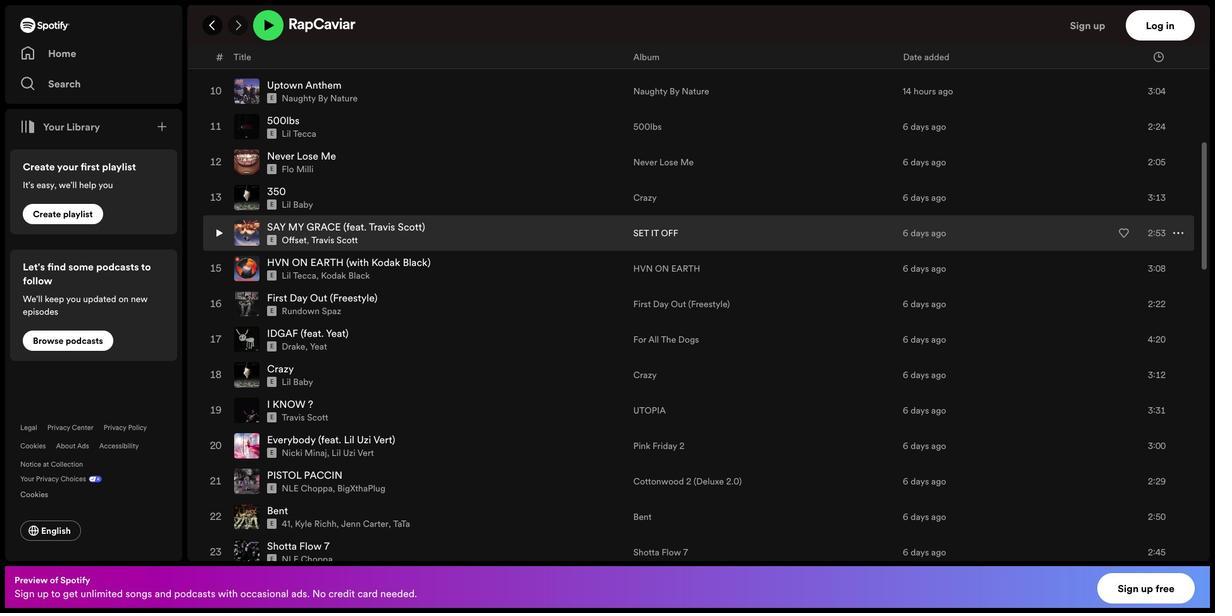 Task type: describe. For each thing, give the bounding box(es) containing it.
first for first day out (freestyle)
[[634, 298, 651, 310]]

drake link inside you broke my heart cell
[[282, 56, 306, 69]]

cottonwood 2 (deluxe 2.0) link
[[634, 475, 742, 488]]

ago for uptown anthem
[[939, 85, 954, 98]]

legal
[[20, 423, 37, 433]]

2 cell from the left
[[903, 3, 1098, 37]]

e inside shotta flow 7 e
[[270, 556, 274, 563]]

spotify
[[60, 574, 90, 586]]

2 lil tecca link from the top
[[282, 269, 317, 282]]

lil inside 500lbs cell
[[282, 127, 291, 140]]

title
[[234, 50, 251, 63]]

ads.
[[291, 586, 310, 600]]

log
[[1147, 18, 1164, 32]]

nicki for nicki minaj
[[282, 21, 303, 34]]

easy,
[[37, 179, 57, 191]]

6 days ago for say my grace (feat. travis scott)
[[903, 227, 947, 239]]

grace
[[307, 220, 341, 234]]

2:45 cell
[[1108, 535, 1184, 569]]

english button
[[20, 521, 81, 541]]

350 cell
[[234, 181, 624, 215]]

e inside 500lbs e
[[270, 130, 274, 138]]

your for your library
[[43, 120, 64, 134]]

lose for never lose me e
[[297, 149, 319, 163]]

create playlist
[[33, 208, 93, 220]]

ftcu link
[[267, 7, 293, 21]]

6 days ago for i know ?
[[903, 404, 947, 417]]

privacy for privacy policy
[[104, 423, 127, 433]]

days for you broke my heart
[[911, 50, 930, 62]]

1 horizontal spatial travis
[[312, 234, 335, 246]]

nature for rightmost naughty by nature link
[[682, 85, 710, 98]]

never lose me
[[634, 156, 694, 169]]

lil baby link for 350
[[282, 198, 313, 211]]

1 horizontal spatial first day out (freestyle) link
[[634, 298, 730, 310]]

1 horizontal spatial 2
[[687, 475, 692, 488]]

cottonwood 2 (deluxe 2.0)
[[634, 475, 742, 488]]

sign for sign up free
[[1118, 581, 1139, 595]]

kodak black link
[[321, 269, 370, 282]]

library
[[67, 120, 100, 134]]

i
[[267, 397, 270, 411]]

, inside the hvn on earth (with kodak black) cell
[[317, 269, 319, 282]]

search link
[[20, 71, 167, 96]]

with
[[218, 586, 238, 600]]

1 cookies link from the top
[[20, 441, 46, 451]]

ago for shotta flow 7
[[932, 546, 947, 559]]

, inside the idgaf (feat. yeat) 'cell'
[[306, 340, 308, 353]]

crazy for crazy
[[634, 369, 657, 381]]

6 days ago for bent
[[903, 511, 947, 523]]

e inside bent e
[[270, 520, 274, 528]]

up inside preview of spotify sign up to get unlimited songs and podcasts with occasional ads. no credit card needed.
[[37, 586, 49, 600]]

shotta for shotta flow 7
[[634, 546, 660, 559]]

nicki minaj , lil uzi vert
[[282, 447, 374, 459]]

sign up free
[[1118, 581, 1175, 595]]

create your first playlist it's easy, we'll help you
[[23, 160, 136, 191]]

2 drake link from the top
[[282, 340, 306, 353]]

6 days ago for never lose me
[[903, 156, 947, 169]]

, inside say my grace (feat. travis scott) cell
[[307, 234, 309, 246]]

6 for say my grace (feat. travis scott)
[[903, 227, 909, 239]]

it's
[[23, 179, 34, 191]]

legal link
[[20, 423, 37, 433]]

for for you broke my heart
[[634, 50, 647, 62]]

jenn carter link
[[341, 518, 389, 530]]

up for sign up
[[1094, 18, 1106, 32]]

2 cookies link from the top
[[20, 486, 58, 500]]

e inside everybody (feat. lil uzi vert) e
[[270, 449, 274, 457]]

you broke my heart link
[[267, 43, 358, 56]]

notice
[[20, 460, 41, 469]]

2:22
[[1149, 298, 1166, 310]]

pink
[[634, 440, 651, 452]]

tata
[[393, 518, 410, 530]]

milli
[[296, 163, 314, 176]]

0 horizontal spatial 500lbs link
[[267, 113, 300, 127]]

offset , travis scott
[[282, 234, 358, 246]]

days for i know ?
[[911, 404, 930, 417]]

dogs for idgaf (feat. yeat)
[[679, 333, 700, 346]]

vert
[[358, 447, 374, 459]]

create for playlist
[[33, 208, 61, 220]]

everybody (feat. lil uzi vert) link
[[267, 433, 396, 447]]

2.0)
[[727, 475, 742, 488]]

ago for never lose me
[[932, 156, 947, 169]]

say my grace (feat. travis scott) row
[[203, 215, 1195, 251]]

days for first day out (freestyle)
[[911, 298, 930, 310]]

drake inside the idgaf (feat. yeat) 'cell'
[[282, 340, 306, 353]]

nle for nle choppa
[[282, 553, 299, 566]]

lil inside the 350 cell
[[282, 198, 291, 211]]

browse podcasts
[[33, 334, 103, 347]]

nicki minaj
[[282, 21, 327, 34]]

6 for 500lbs
[[903, 120, 909, 133]]

days for crazy
[[911, 369, 930, 381]]

help
[[79, 179, 96, 191]]

0 horizontal spatial uzi
[[343, 447, 356, 459]]

rundown spaz
[[282, 305, 341, 317]]

flow for shotta flow 7 e
[[300, 539, 322, 553]]

kyle richh link
[[295, 518, 337, 530]]

lil baby for crazy
[[282, 376, 313, 388]]

tecca for lil tecca , kodak black
[[293, 269, 317, 282]]

privacy policy
[[104, 423, 147, 433]]

scott)
[[398, 220, 425, 234]]

e inside pistol paccin e
[[270, 485, 274, 492]]

, left kyle
[[290, 518, 293, 530]]

crazy for 350
[[634, 191, 657, 204]]

, inside the pistol paccin cell
[[333, 482, 335, 495]]

1 horizontal spatial naughty
[[634, 85, 668, 98]]

(with
[[346, 255, 369, 269]]

first
[[81, 160, 100, 174]]

main element
[[5, 5, 182, 561]]

flo
[[282, 163, 294, 176]]

rundown
[[282, 305, 320, 317]]

crazy link inside cell
[[267, 362, 294, 376]]

scary
[[702, 50, 724, 62]]

you broke my heart cell
[[234, 39, 624, 73]]

uptown
[[267, 78, 303, 92]]

1 horizontal spatial naughty by nature
[[634, 85, 710, 98]]

6 for pistol paccin
[[903, 475, 909, 488]]

(feat. for lil
[[318, 433, 342, 447]]

out for first day out (freestyle)
[[671, 298, 686, 310]]

3:08
[[1149, 262, 1166, 275]]

we'll
[[23, 293, 43, 305]]

lil baby for 350
[[282, 198, 313, 211]]

the for idgaf (feat. yeat)
[[661, 333, 677, 346]]

i know ? cell
[[234, 393, 624, 428]]

ago for pistol paccin
[[932, 475, 947, 488]]

home link
[[20, 41, 167, 66]]

6 days ago for crazy
[[903, 369, 947, 381]]

travis scott
[[282, 411, 329, 424]]

i know ? e
[[267, 397, 313, 421]]

off
[[661, 227, 679, 239]]

lil inside the hvn on earth (with kodak black) cell
[[282, 269, 291, 282]]

kodak inside hvn on earth (with kodak black) e
[[372, 255, 400, 269]]

lil up paccin
[[332, 447, 341, 459]]

# column header
[[216, 46, 224, 68]]

1 horizontal spatial never lose me link
[[634, 156, 694, 169]]

minaj for nicki minaj , lil uzi vert
[[305, 447, 327, 459]]

privacy down at
[[36, 474, 59, 484]]

e inside 350 e
[[270, 201, 274, 208]]

never for never lose me e
[[267, 149, 295, 163]]

it
[[652, 227, 659, 239]]

offset link
[[282, 234, 307, 246]]

days for bent
[[911, 511, 930, 523]]

6 for first day out (freestyle)
[[903, 298, 909, 310]]

1 horizontal spatial bent link
[[634, 511, 652, 523]]

earth for hvn on earth (with kodak black) e
[[311, 255, 344, 269]]

3:12
[[1149, 369, 1166, 381]]

podcasts inside let's find some podcasts to follow we'll keep you updated on new episodes
[[96, 260, 139, 274]]

say my grace (feat. travis scott) cell
[[234, 216, 624, 250]]

6 for everybody (feat. lil uzi vert)
[[903, 440, 909, 452]]

travis scott link for travis
[[312, 234, 358, 246]]

0 horizontal spatial never lose me link
[[267, 149, 336, 163]]

drake inside you broke my heart drake
[[282, 56, 306, 69]]

heart
[[333, 43, 358, 56]]

bigxthaplug
[[338, 482, 386, 495]]

, left jenn
[[337, 518, 339, 530]]

uzi inside everybody (feat. lil uzi vert) e
[[357, 433, 371, 447]]

browse podcasts link
[[23, 331, 113, 351]]

card
[[358, 586, 378, 600]]

keep
[[45, 293, 64, 305]]

pistol paccin link
[[267, 468, 343, 482]]

some
[[68, 260, 94, 274]]

nle choppa link inside shotta flow 7 cell
[[282, 553, 333, 566]]

lil tecca
[[282, 127, 317, 140]]

bent cell
[[234, 500, 624, 534]]

baby for 350
[[293, 198, 313, 211]]

notice at collection link
[[20, 460, 83, 469]]

playlist inside create your first playlist it's easy, we'll help you
[[102, 160, 136, 174]]

shotta flow 7 link inside shotta flow 7 cell
[[267, 539, 330, 553]]

sign inside preview of spotify sign up to get unlimited songs and podcasts with occasional ads. no credit card needed.
[[15, 586, 35, 600]]

first day out (freestyle) link inside cell
[[267, 291, 378, 305]]

0 horizontal spatial naughty by nature link
[[282, 92, 358, 105]]

scott inside the i know ? cell
[[307, 411, 329, 424]]

minaj for nicki minaj
[[305, 21, 327, 34]]

0 horizontal spatial bent link
[[267, 504, 288, 518]]

tecca for lil tecca
[[293, 127, 317, 140]]

for for idgaf (feat. yeat)
[[634, 333, 647, 346]]

hours
[[914, 85, 937, 98]]

set it off
[[634, 227, 679, 239]]

about ads link
[[56, 441, 89, 451]]

privacy for privacy center
[[47, 423, 70, 433]]

nle choppa , bigxthaplug
[[282, 482, 386, 495]]

6 for crazy
[[903, 369, 909, 381]]

yeat
[[310, 340, 327, 353]]

2:52
[[1149, 14, 1166, 27]]

we'll
[[59, 179, 77, 191]]

everybody (feat. lil uzi vert) e
[[267, 433, 396, 457]]

to inside preview of spotify sign up to get unlimited songs and podcasts with occasional ads. no credit card needed.
[[51, 586, 61, 600]]

ago for you broke my heart
[[932, 50, 947, 62]]

500lbs for 500lbs
[[634, 120, 662, 133]]

e inside crazy e
[[270, 378, 274, 386]]

black)
[[403, 255, 431, 269]]

days for pistol paccin
[[911, 475, 930, 488]]

explicit element for say
[[267, 235, 277, 245]]

14 hours ago
[[903, 85, 954, 98]]

days for hvn on earth (with kodak black)
[[911, 262, 930, 275]]

me for never lose me
[[681, 156, 694, 169]]

6 days ago for 350
[[903, 191, 947, 204]]

all for idgaf (feat. yeat)
[[649, 333, 659, 346]]

explicit element for shotta
[[267, 554, 277, 564]]

1 horizontal spatial 500lbs link
[[634, 120, 662, 133]]

travis inside say my grace (feat. travis scott) e
[[369, 220, 395, 234]]

2:50
[[1149, 511, 1166, 523]]

anthem
[[306, 78, 342, 92]]

first day out (freestyle) e
[[267, 291, 378, 315]]

ago for hvn on earth (with kodak black)
[[932, 262, 947, 275]]

unlimited
[[81, 586, 123, 600]]

travis scott link for ?
[[282, 411, 329, 424]]

2 cookies from the top
[[20, 489, 48, 500]]

lil inside everybody (feat. lil uzi vert) e
[[344, 433, 355, 447]]

at
[[43, 460, 49, 469]]

(feat. for yeat)
[[301, 326, 324, 340]]

days for everybody (feat. lil uzi vert)
[[911, 440, 930, 452]]



Task type: vqa. For each thing, say whether or not it's contained in the screenshot.


Task type: locate. For each thing, give the bounding box(es) containing it.
500lbs for 500lbs e
[[267, 113, 300, 127]]

lil
[[282, 127, 291, 140], [282, 198, 291, 211], [282, 269, 291, 282], [282, 376, 291, 388], [344, 433, 355, 447], [332, 447, 341, 459]]

black
[[349, 269, 370, 282]]

bent down cottonwood at the right
[[634, 511, 652, 523]]

1 explicit element from the top
[[267, 22, 277, 32]]

spotify image
[[20, 18, 70, 33]]

choppa inside the pistol paccin cell
[[301, 482, 333, 495]]

6 for bent
[[903, 511, 909, 523]]

all down top bar and user menu element
[[649, 50, 659, 62]]

350
[[267, 184, 286, 198]]

7 6 days ago from the top
[[903, 298, 947, 310]]

1 vertical spatial drake link
[[282, 340, 306, 353]]

pistol paccin e
[[267, 468, 343, 492]]

explicit element inside bent cell
[[267, 519, 277, 529]]

naughty by nature down the 'album'
[[634, 85, 710, 98]]

2 vertical spatial podcasts
[[174, 586, 216, 600]]

hvn for hvn on earth (with kodak black) e
[[267, 255, 290, 269]]

flow inside shotta flow 7 e
[[300, 539, 322, 553]]

naughty by nature up lil tecca
[[282, 92, 358, 105]]

e inside never lose me e
[[270, 165, 274, 173]]

for all the dogs scary hours edition
[[634, 50, 780, 62]]

4 6 from the top
[[903, 191, 909, 204]]

days for shotta flow 7
[[911, 546, 930, 559]]

7 days from the top
[[911, 298, 930, 310]]

9 6 days ago from the top
[[903, 369, 947, 381]]

nle up ads.
[[282, 553, 299, 566]]

lil baby link inside the 350 cell
[[282, 198, 313, 211]]

ago for i know ?
[[932, 404, 947, 417]]

nature down heart
[[330, 92, 358, 105]]

e inside "idgaf (feat. yeat) e"
[[270, 343, 274, 350]]

explicit element for uptown
[[267, 93, 277, 103]]

lil tecca link inside 500lbs cell
[[282, 127, 317, 140]]

utopia link
[[634, 404, 666, 417]]

6 explicit element from the top
[[267, 235, 277, 245]]

uptown anthem link
[[267, 78, 342, 92]]

6 for shotta flow 7
[[903, 546, 909, 559]]

minaj up you broke my heart 'link'
[[305, 21, 327, 34]]

6 for 350
[[903, 191, 909, 204]]

find
[[47, 260, 66, 274]]

1 horizontal spatial me
[[681, 156, 694, 169]]

drake link left the yeat
[[282, 340, 306, 353]]

1 drake from the top
[[282, 56, 306, 69]]

uptown anthem e
[[267, 78, 342, 102]]

0 vertical spatial you
[[98, 179, 113, 191]]

baby up my
[[293, 198, 313, 211]]

explicit element for first
[[267, 306, 277, 316]]

create inside create your first playlist it's easy, we'll help you
[[23, 160, 55, 174]]

first day out (freestyle) link down lil tecca , kodak black
[[267, 291, 378, 305]]

shotta inside shotta flow 7 e
[[267, 539, 297, 553]]

baby inside the 350 cell
[[293, 198, 313, 211]]

playlist down help
[[63, 208, 93, 220]]

3 days from the top
[[911, 156, 930, 169]]

2:53 cell
[[1108, 216, 1184, 250]]

sign inside sign up button
[[1071, 18, 1092, 32]]

lil up never lose me e
[[282, 127, 291, 140]]

13 e from the top
[[270, 485, 274, 492]]

1 lil tecca link from the top
[[282, 127, 317, 140]]

1 6 days ago from the top
[[903, 50, 947, 62]]

playlist inside button
[[63, 208, 93, 220]]

, left tata link
[[389, 518, 391, 530]]

1 vertical spatial you
[[66, 293, 81, 305]]

0 vertical spatial nle
[[282, 482, 299, 495]]

9 6 from the top
[[903, 369, 909, 381]]

9 e from the top
[[270, 343, 274, 350]]

2 lil baby link from the top
[[282, 376, 313, 388]]

pistol paccin cell
[[234, 464, 624, 499]]

(feat. inside say my grace (feat. travis scott) e
[[344, 220, 367, 234]]

nle up bent e
[[282, 482, 299, 495]]

9 explicit element from the top
[[267, 341, 277, 352]]

lil tecca link up never lose me e
[[282, 127, 317, 140]]

6 e from the top
[[270, 236, 274, 244]]

15 explicit element from the top
[[267, 554, 277, 564]]

richh
[[314, 518, 337, 530]]

explicit element
[[267, 22, 277, 32], [267, 93, 277, 103], [267, 129, 277, 139], [267, 164, 277, 174], [267, 200, 277, 210], [267, 235, 277, 245], [267, 271, 277, 281], [267, 306, 277, 316], [267, 341, 277, 352], [267, 377, 277, 387], [267, 412, 277, 423], [267, 448, 277, 458], [267, 483, 277, 493], [267, 519, 277, 529], [267, 554, 277, 564]]

6 6 days ago from the top
[[903, 262, 947, 275]]

11 days from the top
[[911, 440, 930, 452]]

1 horizontal spatial flow
[[662, 546, 681, 559]]

nle inside shotta flow 7 cell
[[282, 553, 299, 566]]

you right keep
[[66, 293, 81, 305]]

uptown anthem cell
[[234, 74, 624, 108]]

0 vertical spatial nle choppa link
[[282, 482, 333, 495]]

in
[[1167, 18, 1175, 32]]

1 cookies from the top
[[20, 441, 46, 451]]

5 days from the top
[[911, 227, 930, 239]]

0 horizontal spatial your
[[20, 474, 34, 484]]

(freestyle) for first day out (freestyle) e
[[330, 291, 378, 305]]

1 horizontal spatial shotta
[[634, 546, 660, 559]]

1 horizontal spatial by
[[670, 85, 680, 98]]

6 for you broke my heart
[[903, 50, 909, 62]]

first for first day out (freestyle) e
[[267, 291, 287, 305]]

nicki minaj link inside the everybody (feat. lil uzi vert) cell
[[282, 447, 327, 459]]

date
[[904, 50, 923, 63]]

explicit element inside uptown anthem cell
[[267, 93, 277, 103]]

0 vertical spatial tecca
[[293, 127, 317, 140]]

1 horizontal spatial to
[[141, 260, 151, 274]]

(feat. inside everybody (feat. lil uzi vert) e
[[318, 433, 342, 447]]

2 choppa from the top
[[301, 553, 333, 566]]

ago for 350
[[932, 191, 947, 204]]

7 inside shotta flow 7 e
[[324, 539, 330, 553]]

up left of
[[37, 586, 49, 600]]

podcasts inside browse podcasts link
[[66, 334, 103, 347]]

1 dogs from the top
[[679, 50, 700, 62]]

500lbs link
[[267, 113, 300, 127], [634, 120, 662, 133]]

2 for from the top
[[634, 333, 647, 346]]

day inside first day out (freestyle) e
[[290, 291, 308, 305]]

spaz
[[322, 305, 341, 317]]

11 e from the top
[[270, 414, 274, 421]]

5 e from the top
[[270, 201, 274, 208]]

10 6 days ago from the top
[[903, 404, 947, 417]]

6 inside say my grace (feat. travis scott) row
[[903, 227, 909, 239]]

8 e from the top
[[270, 307, 274, 315]]

3:50
[[1149, 50, 1166, 62]]

0 vertical spatial lil baby link
[[282, 198, 313, 211]]

0 horizontal spatial travis
[[282, 411, 305, 424]]

lil baby link up my
[[282, 198, 313, 211]]

your left library
[[43, 120, 64, 134]]

0 vertical spatial your
[[43, 120, 64, 134]]

days for idgaf (feat. yeat)
[[911, 333, 930, 346]]

explicit element for ftcu
[[267, 22, 277, 32]]

13 explicit element from the top
[[267, 483, 277, 493]]

about ads
[[56, 441, 89, 451]]

explicit element inside say my grace (feat. travis scott) cell
[[267, 235, 277, 245]]

1 horizontal spatial on
[[655, 262, 669, 275]]

let's
[[23, 260, 45, 274]]

14 6 from the top
[[903, 546, 909, 559]]

to left get
[[51, 586, 61, 600]]

2 nicki from the top
[[282, 447, 303, 459]]

3 explicit element from the top
[[267, 129, 277, 139]]

drake left the yeat
[[282, 340, 306, 353]]

1 horizontal spatial lose
[[660, 156, 679, 169]]

3 e from the top
[[270, 130, 274, 138]]

4 6 days ago from the top
[[903, 191, 947, 204]]

day for first day out (freestyle)
[[654, 298, 669, 310]]

explicit element for 500lbs
[[267, 129, 277, 139]]

1 vertical spatial (feat.
[[301, 326, 324, 340]]

tecca inside the hvn on earth (with kodak black) cell
[[293, 269, 317, 282]]

crazy link up utopia link
[[634, 369, 657, 381]]

minaj inside ftcu cell
[[305, 21, 327, 34]]

7 for shotta flow 7 e
[[324, 539, 330, 553]]

idgaf (feat. yeat) cell
[[234, 322, 624, 357]]

nle for nle choppa , bigxthaplug
[[282, 482, 299, 495]]

9 days from the top
[[911, 369, 930, 381]]

nicki up pistol
[[282, 447, 303, 459]]

nicki minaj link up pistol paccin link
[[282, 447, 327, 459]]

0 vertical spatial nicki
[[282, 21, 303, 34]]

explicit element for i
[[267, 412, 277, 423]]

first inside first day out (freestyle) e
[[267, 291, 287, 305]]

and
[[155, 586, 172, 600]]

2 the from the top
[[661, 333, 677, 346]]

explicit element inside ftcu cell
[[267, 22, 277, 32]]

1 vertical spatial lil tecca link
[[282, 269, 317, 282]]

duration image
[[1154, 52, 1165, 62]]

0 vertical spatial to
[[141, 260, 151, 274]]

by inside uptown anthem cell
[[318, 92, 328, 105]]

10 days from the top
[[911, 404, 930, 417]]

uzi left "vert"
[[343, 447, 356, 459]]

the right the 'album'
[[661, 50, 677, 62]]

, left the yeat
[[306, 340, 308, 353]]

choppa inside shotta flow 7 cell
[[301, 553, 333, 566]]

0 vertical spatial choppa
[[301, 482, 333, 495]]

cell
[[634, 3, 893, 37], [903, 3, 1098, 37]]

ads
[[77, 441, 89, 451]]

uzi left vert) on the bottom left of the page
[[357, 433, 371, 447]]

6 days ago for hvn on earth (with kodak black)
[[903, 262, 947, 275]]

14 days from the top
[[911, 546, 930, 559]]

ago for first day out (freestyle)
[[932, 298, 947, 310]]

10 6 from the top
[[903, 404, 909, 417]]

minaj inside the everybody (feat. lil uzi vert) cell
[[305, 447, 327, 459]]

1 vertical spatial drake
[[282, 340, 306, 353]]

1 vertical spatial all
[[649, 333, 659, 346]]

the for you broke my heart
[[661, 50, 677, 62]]

crazy inside cell
[[267, 362, 294, 376]]

0 vertical spatial (feat.
[[344, 220, 367, 234]]

1 vertical spatial cookies
[[20, 489, 48, 500]]

on inside hvn on earth (with kodak black) e
[[292, 255, 308, 269]]

explicit element for 350
[[267, 200, 277, 210]]

hvn on earth
[[634, 262, 701, 275]]

travis inside the i know ? cell
[[282, 411, 305, 424]]

nle inside the pistol paccin cell
[[282, 482, 299, 495]]

0 horizontal spatial (freestyle)
[[330, 291, 378, 305]]

new
[[131, 293, 148, 305]]

first up idgaf
[[267, 291, 287, 305]]

1 vertical spatial your
[[20, 474, 34, 484]]

0 vertical spatial baby
[[293, 198, 313, 211]]

explicit element for bent
[[267, 519, 277, 529]]

11 explicit element from the top
[[267, 412, 277, 423]]

1 horizontal spatial (freestyle)
[[689, 298, 730, 310]]

privacy up about
[[47, 423, 70, 433]]

0 horizontal spatial me
[[321, 149, 336, 163]]

1 6 from the top
[[903, 50, 909, 62]]

1 vertical spatial choppa
[[301, 553, 333, 566]]

, right my
[[307, 234, 309, 246]]

days inside say my grace (feat. travis scott) row
[[911, 227, 930, 239]]

dogs left scary
[[679, 50, 700, 62]]

scott up hvn on earth (with kodak black) 'link'
[[337, 234, 358, 246]]

never lose me cell
[[234, 145, 624, 179]]

on down 'set it off'
[[655, 262, 669, 275]]

all down the first day out (freestyle)
[[649, 333, 659, 346]]

naughty inside uptown anthem cell
[[282, 92, 316, 105]]

1 vertical spatial podcasts
[[66, 334, 103, 347]]

nicki up broke
[[282, 21, 303, 34]]

1 vertical spatial nicki
[[282, 447, 303, 459]]

kodak right (with
[[372, 255, 400, 269]]

2 nle from the top
[[282, 553, 299, 566]]

sign up
[[1071, 18, 1106, 32]]

podcasts
[[96, 260, 139, 274], [66, 334, 103, 347], [174, 586, 216, 600]]

explicit element for pistol
[[267, 483, 277, 493]]

1 vertical spatial to
[[51, 586, 61, 600]]

up inside sign up button
[[1094, 18, 1106, 32]]

4 days from the top
[[911, 191, 930, 204]]

kodak
[[372, 255, 400, 269], [321, 269, 346, 282]]

dogs
[[679, 50, 700, 62], [679, 333, 700, 346]]

sign
[[1071, 18, 1092, 32], [1118, 581, 1139, 595], [15, 586, 35, 600]]

1 horizontal spatial out
[[671, 298, 686, 310]]

on down offset
[[292, 255, 308, 269]]

12 explicit element from the top
[[267, 448, 277, 458]]

yeat link
[[310, 340, 327, 353]]

friday
[[653, 440, 678, 452]]

ago for bent
[[932, 511, 947, 523]]

everybody (feat. lil uzi vert) cell
[[234, 429, 624, 463]]

1 horizontal spatial day
[[654, 298, 669, 310]]

1 the from the top
[[661, 50, 677, 62]]

nature inside uptown anthem cell
[[330, 92, 358, 105]]

2 nle choppa link from the top
[[282, 553, 333, 566]]

0 horizontal spatial naughty by nature
[[282, 92, 358, 105]]

0 horizontal spatial 500lbs
[[267, 113, 300, 127]]

lose for never lose me
[[660, 156, 679, 169]]

lil uzi vert link
[[332, 447, 374, 459]]

nicki minaj link up broke
[[282, 21, 327, 34]]

privacy center link
[[47, 423, 94, 433]]

your
[[57, 160, 78, 174]]

never inside never lose me e
[[267, 149, 295, 163]]

go back image
[[208, 20, 218, 30]]

1 vertical spatial lil baby link
[[282, 376, 313, 388]]

kodak left black
[[321, 269, 346, 282]]

6 6 from the top
[[903, 262, 909, 275]]

episodes
[[23, 305, 58, 318]]

, left bigxthaplug link
[[333, 482, 335, 495]]

by down the # row
[[670, 85, 680, 98]]

out for first day out (freestyle) e
[[310, 291, 327, 305]]

cookies
[[20, 441, 46, 451], [20, 489, 48, 500]]

create up easy,
[[23, 160, 55, 174]]

e inside the ftcu e
[[270, 24, 274, 31]]

out inside first day out (freestyle) e
[[310, 291, 327, 305]]

lil baby up i know ? link
[[282, 376, 313, 388]]

0 horizontal spatial kodak
[[321, 269, 346, 282]]

2:29
[[1149, 475, 1166, 488]]

1 horizontal spatial scott
[[337, 234, 358, 246]]

shotta flow 7 e
[[267, 539, 330, 563]]

sign for sign up
[[1071, 18, 1092, 32]]

up left 'free'
[[1142, 581, 1154, 595]]

1 vertical spatial cookies link
[[20, 486, 58, 500]]

7 6 from the top
[[903, 298, 909, 310]]

pink friday 2 link
[[634, 440, 685, 452]]

# row
[[203, 46, 1195, 68]]

1 horizontal spatial bent
[[634, 511, 652, 523]]

1 choppa from the top
[[301, 482, 333, 495]]

earth up the first day out (freestyle)
[[672, 262, 701, 275]]

crazy link for crazy
[[634, 369, 657, 381]]

ftcu cell
[[234, 3, 624, 37]]

baby for crazy
[[293, 376, 313, 388]]

ago for everybody (feat. lil uzi vert)
[[932, 440, 947, 452]]

ago for say my grace (feat. travis scott)
[[932, 227, 947, 239]]

follow
[[23, 274, 52, 288]]

ago for crazy
[[932, 369, 947, 381]]

1 vertical spatial minaj
[[305, 447, 327, 459]]

duration element
[[1154, 52, 1165, 62]]

travis left scott)
[[369, 220, 395, 234]]

14
[[903, 85, 912, 98]]

your library
[[43, 120, 100, 134]]

500lbs up never lose me
[[634, 120, 662, 133]]

14 e from the top
[[270, 520, 274, 528]]

nicki inside ftcu cell
[[282, 21, 303, 34]]

1 vertical spatial tecca
[[293, 269, 317, 282]]

2 dogs from the top
[[679, 333, 700, 346]]

hvn down set
[[634, 262, 653, 275]]

6 for never lose me
[[903, 156, 909, 169]]

1 lil baby link from the top
[[282, 198, 313, 211]]

play say my grace (feat. travis scott) by offset, travis scott image
[[214, 226, 224, 241]]

bent left kyle
[[267, 504, 288, 518]]

0 vertical spatial playlist
[[102, 160, 136, 174]]

go forward image
[[233, 20, 243, 30]]

you right help
[[98, 179, 113, 191]]

travis scott link
[[312, 234, 358, 246], [282, 411, 329, 424]]

1 nle from the top
[[282, 482, 299, 495]]

accessibility
[[99, 441, 139, 451]]

cookies link up notice
[[20, 441, 46, 451]]

0 horizontal spatial shotta flow 7 link
[[267, 539, 330, 553]]

privacy up accessibility
[[104, 423, 127, 433]]

podcasts inside preview of spotify sign up to get unlimited songs and podcasts with occasional ads. no credit card needed.
[[174, 586, 216, 600]]

2 explicit element from the top
[[267, 93, 277, 103]]

first day out (freestyle) link down hvn on earth link
[[634, 298, 730, 310]]

naughty up 500lbs e
[[282, 92, 316, 105]]

1 horizontal spatial up
[[1094, 18, 1106, 32]]

to up new
[[141, 260, 151, 274]]

for all the dogs link
[[634, 333, 700, 346]]

6 days ago for everybody (feat. lil uzi vert)
[[903, 440, 947, 452]]

0 vertical spatial minaj
[[305, 21, 327, 34]]

explicit element inside the idgaf (feat. yeat) 'cell'
[[267, 341, 277, 352]]

12 6 from the top
[[903, 475, 909, 488]]

preview
[[15, 574, 48, 586]]

bent for bent
[[634, 511, 652, 523]]

nicki inside the everybody (feat. lil uzi vert) cell
[[282, 447, 303, 459]]

privacy center
[[47, 423, 94, 433]]

8 days from the top
[[911, 333, 930, 346]]

you inside create your first playlist it's easy, we'll help you
[[98, 179, 113, 191]]

0 horizontal spatial shotta
[[267, 539, 297, 553]]

up left the log
[[1094, 18, 1106, 32]]

to inside let's find some podcasts to follow we'll keep you updated on new episodes
[[141, 260, 151, 274]]

e inside first day out (freestyle) e
[[270, 307, 274, 315]]

2 minaj from the top
[[305, 447, 327, 459]]

6 for idgaf (feat. yeat)
[[903, 333, 909, 346]]

never for never lose me
[[634, 156, 658, 169]]

explicit element inside the everybody (feat. lil uzi vert) cell
[[267, 448, 277, 458]]

california consumer privacy act (ccpa) opt-out icon image
[[86, 474, 102, 486]]

0 vertical spatial create
[[23, 160, 55, 174]]

, up first day out (freestyle) e
[[317, 269, 319, 282]]

crazy cell
[[234, 358, 624, 392]]

edition
[[753, 50, 780, 62]]

your for your privacy choices
[[20, 474, 34, 484]]

1 horizontal spatial naughty by nature link
[[634, 85, 710, 98]]

top bar and user menu element
[[187, 5, 1211, 46]]

0 horizontal spatial lose
[[297, 149, 319, 163]]

1 horizontal spatial uzi
[[357, 433, 371, 447]]

nature down the # row
[[682, 85, 710, 98]]

500lbs cell
[[234, 110, 624, 144]]

0 horizontal spatial hvn
[[267, 255, 290, 269]]

5 6 from the top
[[903, 227, 909, 239]]

3:13
[[1149, 191, 1166, 204]]

dogs down the first day out (freestyle)
[[679, 333, 700, 346]]

e inside i know ? e
[[270, 414, 274, 421]]

1 vertical spatial playlist
[[63, 208, 93, 220]]

4 e from the top
[[270, 165, 274, 173]]

drake up uptown
[[282, 56, 306, 69]]

yeat)
[[326, 326, 349, 340]]

8 explicit element from the top
[[267, 306, 277, 316]]

tecca up first day out (freestyle) e
[[293, 269, 317, 282]]

explicit element inside the crazy cell
[[267, 377, 277, 387]]

crazy link up set
[[634, 191, 657, 204]]

tecca inside 500lbs cell
[[293, 127, 317, 140]]

1 horizontal spatial first
[[634, 298, 651, 310]]

1 cell from the left
[[634, 3, 893, 37]]

6 days ago for idgaf (feat. yeat)
[[903, 333, 947, 346]]

explicit element for never
[[267, 164, 277, 174]]

0 horizontal spatial naughty
[[282, 92, 316, 105]]

sign up button
[[1066, 10, 1126, 41]]

1 horizontal spatial earth
[[672, 262, 701, 275]]

7 for shotta flow 7
[[684, 546, 689, 559]]

crazy up set
[[634, 191, 657, 204]]

0 horizontal spatial first
[[267, 291, 287, 305]]

2 nicki minaj link from the top
[[282, 447, 327, 459]]

2 drake from the top
[[282, 340, 306, 353]]

2 baby from the top
[[293, 376, 313, 388]]

by right uptown
[[318, 92, 328, 105]]

hvn on earth (with kodak black) cell
[[234, 252, 624, 286]]

1 drake link from the top
[[282, 56, 306, 69]]

(feat. inside "idgaf (feat. yeat) e"
[[301, 326, 324, 340]]

cookies up notice
[[20, 441, 46, 451]]

0 horizontal spatial you
[[66, 293, 81, 305]]

never
[[267, 149, 295, 163], [634, 156, 658, 169]]

lil inside the crazy cell
[[282, 376, 291, 388]]

6 days ago
[[903, 50, 947, 62], [903, 120, 947, 133], [903, 156, 947, 169], [903, 191, 947, 204], [903, 227, 947, 239], [903, 262, 947, 275], [903, 298, 947, 310], [903, 333, 947, 346], [903, 369, 947, 381], [903, 404, 947, 417], [903, 440, 947, 452], [903, 475, 947, 488], [903, 511, 947, 523], [903, 546, 947, 559]]

crazy down drake , yeat
[[267, 362, 294, 376]]

ago inside say my grace (feat. travis scott) row
[[932, 227, 947, 239]]

1 e from the top
[[270, 24, 274, 31]]

songs
[[126, 586, 152, 600]]

(feat.
[[344, 220, 367, 234], [301, 326, 324, 340], [318, 433, 342, 447]]

cottonwood
[[634, 475, 684, 488]]

naughty down the 'album'
[[634, 85, 668, 98]]

, inside the everybody (feat. lil uzi vert) cell
[[327, 447, 330, 459]]

1 days from the top
[[911, 50, 930, 62]]

on for hvn on earth
[[655, 262, 669, 275]]

12 days from the top
[[911, 475, 930, 488]]

2 left (deluxe
[[687, 475, 692, 488]]

occasional
[[240, 586, 289, 600]]

0 horizontal spatial flow
[[300, 539, 322, 553]]

nle
[[282, 482, 299, 495], [282, 553, 299, 566]]

2:45
[[1149, 546, 1166, 559]]

0 horizontal spatial day
[[290, 291, 308, 305]]

0 horizontal spatial out
[[310, 291, 327, 305]]

41 , kyle richh , jenn carter , tata
[[282, 518, 410, 530]]

(freestyle) down hvn on earth link
[[689, 298, 730, 310]]

12 6 days ago from the top
[[903, 475, 947, 488]]

up for sign up free
[[1142, 581, 1154, 595]]

2 6 from the top
[[903, 120, 909, 133]]

preview of spotify sign up to get unlimited songs and podcasts with occasional ads. no credit card needed.
[[15, 574, 417, 600]]

1 nicki minaj link from the top
[[282, 21, 327, 34]]

explicit element inside the i know ? cell
[[267, 412, 277, 423]]

explicit element inside 500lbs cell
[[267, 129, 277, 139]]

travis right offset link
[[312, 234, 335, 246]]

create inside button
[[33, 208, 61, 220]]

day down lil tecca , kodak black
[[290, 291, 308, 305]]

set
[[634, 227, 649, 239]]

11 6 days ago from the top
[[903, 440, 947, 452]]

2 6 days ago from the top
[[903, 120, 947, 133]]

vert)
[[374, 433, 396, 447]]

lil baby up my
[[282, 198, 313, 211]]

lil tecca link up rundown
[[282, 269, 317, 282]]

lil baby link inside the crazy cell
[[282, 376, 313, 388]]

(freestyle) inside first day out (freestyle) e
[[330, 291, 378, 305]]

2 days from the top
[[911, 120, 930, 133]]

, up paccin
[[327, 447, 330, 459]]

explicit element inside the pistol paccin cell
[[267, 483, 277, 493]]

on for hvn on earth (with kodak black) e
[[292, 255, 308, 269]]

explicit element inside first day out (freestyle) cell
[[267, 306, 277, 316]]

shotta flow 7 cell
[[234, 535, 624, 569]]

6 days from the top
[[911, 262, 930, 275]]

0 horizontal spatial scott
[[307, 411, 329, 424]]

2:53
[[1149, 227, 1166, 239]]

0 horizontal spatial sign
[[15, 586, 35, 600]]

500lbs down uptown
[[267, 113, 300, 127]]

lil left "vert"
[[344, 433, 355, 447]]

5 explicit element from the top
[[267, 200, 277, 210]]

6 days ago for shotta flow 7
[[903, 546, 947, 559]]

podcasts up on
[[96, 260, 139, 274]]

podcasts right browse
[[66, 334, 103, 347]]

13 6 from the top
[[903, 511, 909, 523]]

days for say my grace (feat. travis scott)
[[911, 227, 930, 239]]

0 vertical spatial 2
[[680, 440, 685, 452]]

center
[[72, 423, 94, 433]]

500lbs link down uptown
[[267, 113, 300, 127]]

bent link left kyle
[[267, 504, 288, 518]]

hvn for hvn on earth
[[634, 262, 653, 275]]

0 horizontal spatial nature
[[330, 92, 358, 105]]

earth inside hvn on earth (with kodak black) e
[[311, 255, 344, 269]]

crazy up utopia link
[[634, 369, 657, 381]]

2 vertical spatial (feat.
[[318, 433, 342, 447]]

4 explicit element from the top
[[267, 164, 277, 174]]

0 vertical spatial drake link
[[282, 56, 306, 69]]

explicit element inside the 350 cell
[[267, 200, 277, 210]]

privacy
[[47, 423, 70, 433], [104, 423, 127, 433], [36, 474, 59, 484]]

shotta for shotta flow 7 e
[[267, 539, 297, 553]]

7 e from the top
[[270, 272, 274, 279]]

1 all from the top
[[649, 50, 659, 62]]

1 lil baby from the top
[[282, 198, 313, 211]]

1 nle choppa link from the top
[[282, 482, 333, 495]]

0 horizontal spatial never
[[267, 149, 295, 163]]

6 days ago for pistol paccin
[[903, 475, 947, 488]]

15 e from the top
[[270, 556, 274, 563]]

3 6 from the top
[[903, 156, 909, 169]]

7 explicit element from the top
[[267, 271, 277, 281]]

(freestyle) for first day out (freestyle)
[[689, 298, 730, 310]]

14 explicit element from the top
[[267, 519, 277, 529]]

lose inside never lose me e
[[297, 149, 319, 163]]

lil down offset
[[282, 269, 291, 282]]

first day out (freestyle) cell
[[234, 287, 624, 321]]

1 horizontal spatial your
[[43, 120, 64, 134]]

13 6 days ago from the top
[[903, 511, 947, 523]]

0 vertical spatial podcasts
[[96, 260, 139, 274]]

bent for bent e
[[267, 504, 288, 518]]

out
[[310, 291, 327, 305], [671, 298, 686, 310]]

1 vertical spatial the
[[661, 333, 677, 346]]

2 tecca from the top
[[293, 269, 317, 282]]

hvn on earth (with kodak black) link
[[267, 255, 431, 269]]

day
[[290, 291, 308, 305], [654, 298, 669, 310]]

5 6 days ago from the top
[[903, 227, 947, 239]]

by
[[670, 85, 680, 98], [318, 92, 328, 105]]

day up for all the dogs link in the right bottom of the page
[[654, 298, 669, 310]]

scott inside cell
[[337, 234, 358, 246]]

flow
[[300, 539, 322, 553], [662, 546, 681, 559]]

2 e from the top
[[270, 94, 274, 102]]

travis left ?
[[282, 411, 305, 424]]

500lbs inside 500lbs cell
[[267, 113, 300, 127]]

1 vertical spatial lil baby
[[282, 376, 313, 388]]

lil up my
[[282, 198, 291, 211]]

your down notice
[[20, 474, 34, 484]]

8 6 days ago from the top
[[903, 333, 947, 346]]

3 6 days ago from the top
[[903, 156, 947, 169]]

baby inside the crazy cell
[[293, 376, 313, 388]]

e inside hvn on earth (with kodak black) e
[[270, 272, 274, 279]]

create down easy,
[[33, 208, 61, 220]]

6 days ago for 500lbs
[[903, 120, 947, 133]]

e inside uptown anthem e
[[270, 94, 274, 102]]

day for first day out (freestyle) e
[[290, 291, 308, 305]]

0 horizontal spatial by
[[318, 92, 328, 105]]

accessibility link
[[99, 441, 139, 451]]

1 vertical spatial travis scott link
[[282, 411, 329, 424]]

12 e from the top
[[270, 449, 274, 457]]

cookies down 'your privacy choices' button at the left bottom of the page
[[20, 489, 48, 500]]

e
[[270, 24, 274, 31], [270, 94, 274, 102], [270, 130, 274, 138], [270, 165, 274, 173], [270, 201, 274, 208], [270, 236, 274, 244], [270, 272, 274, 279], [270, 307, 274, 315], [270, 343, 274, 350], [270, 378, 274, 386], [270, 414, 274, 421], [270, 449, 274, 457], [270, 485, 274, 492], [270, 520, 274, 528], [270, 556, 274, 563]]

ago for idgaf (feat. yeat)
[[932, 333, 947, 346]]

ago for 500lbs
[[932, 120, 947, 133]]

0 vertical spatial cookies
[[20, 441, 46, 451]]

10 e from the top
[[270, 378, 274, 386]]

2 lil baby from the top
[[282, 376, 313, 388]]

create for your
[[23, 160, 55, 174]]

1 horizontal spatial playlist
[[102, 160, 136, 174]]

1 horizontal spatial cell
[[903, 3, 1098, 37]]

naughty by nature inside uptown anthem cell
[[282, 92, 358, 105]]

first up for all the dogs link in the right bottom of the page
[[634, 298, 651, 310]]

me for never lose me e
[[321, 149, 336, 163]]

say my grace (feat. travis scott) e
[[267, 220, 425, 244]]

6 days ago for you broke my heart
[[903, 50, 947, 62]]

2 right friday
[[680, 440, 685, 452]]

explicit element inside the hvn on earth (with kodak black) cell
[[267, 271, 277, 281]]

0 vertical spatial nicki minaj link
[[282, 21, 327, 34]]

0 vertical spatial lil tecca link
[[282, 127, 317, 140]]

6 for i know ?
[[903, 404, 909, 417]]

explicit element for hvn
[[267, 271, 277, 281]]

1 vertical spatial create
[[33, 208, 61, 220]]

playlist right first
[[102, 160, 136, 174]]

e inside say my grace (feat. travis scott) e
[[270, 236, 274, 244]]

idgaf (feat. yeat) link
[[267, 326, 349, 340]]

the down the first day out (freestyle)
[[661, 333, 677, 346]]

naughty
[[634, 85, 668, 98], [282, 92, 316, 105]]

1 horizontal spatial shotta flow 7 link
[[634, 546, 689, 559]]

minaj up paccin
[[305, 447, 327, 459]]

tecca
[[293, 127, 317, 140], [293, 269, 317, 282]]

hvn inside hvn on earth (with kodak black) e
[[267, 255, 290, 269]]

earth
[[311, 255, 344, 269], [672, 262, 701, 275]]

lil baby link up i know ? link
[[282, 376, 313, 388]]

drake link up uptown
[[282, 56, 306, 69]]

3:31
[[1149, 404, 1166, 417]]

0 horizontal spatial cell
[[634, 3, 893, 37]]

say my grace (feat. travis scott) link
[[267, 220, 425, 234]]

14 6 days ago from the top
[[903, 546, 947, 559]]

1 horizontal spatial 500lbs
[[634, 120, 662, 133]]

notice at collection
[[20, 460, 83, 469]]

explicit element for everybody
[[267, 448, 277, 458]]

1 for from the top
[[634, 50, 647, 62]]

1 vertical spatial baby
[[293, 376, 313, 388]]

privacy policy link
[[104, 423, 147, 433]]

3:00
[[1149, 440, 1166, 452]]

0 vertical spatial cookies link
[[20, 441, 46, 451]]



